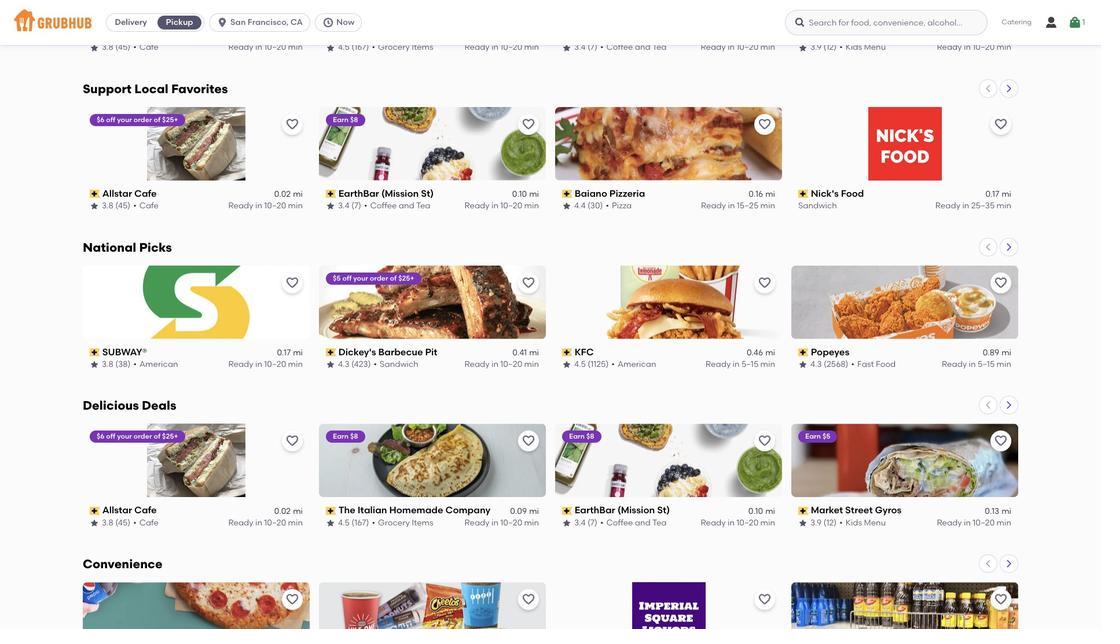 Task type: locate. For each thing, give the bounding box(es) containing it.
1 vertical spatial food
[[876, 360, 896, 370]]

1 3.8 from the top
[[102, 42, 113, 52]]

support local favorites
[[83, 81, 228, 96]]

american right "(38)"
[[140, 360, 178, 370]]

1 horizontal spatial earthbar (mission st) logo image
[[555, 424, 782, 498]]

1 (12) from the top
[[824, 42, 837, 52]]

0 horizontal spatial $5
[[333, 274, 341, 282]]

2 vertical spatial tea
[[653, 518, 667, 528]]

delicious deals
[[83, 399, 176, 413]]

ready for market street gyros logo
[[937, 518, 962, 528]]

1 • kids menu from the top
[[840, 42, 886, 52]]

1 vertical spatial grocery
[[378, 518, 410, 528]]

earthbar
[[575, 29, 615, 40], [339, 188, 379, 199], [575, 505, 615, 516]]

subscription pass image for nick's
[[799, 190, 809, 198]]

subscription pass image for dickey's
[[326, 349, 336, 357]]

3 0.02 mi from the top
[[274, 507, 303, 516]]

2 0.02 mi from the top
[[274, 189, 303, 199]]

2 menu from the top
[[864, 518, 886, 528]]

0.41
[[513, 348, 527, 358]]

1 horizontal spatial sandwich
[[799, 201, 837, 211]]

national picks
[[83, 240, 172, 255]]

• coffee and tea for earthbar (mission st) logo to the top
[[364, 201, 431, 211]]

in
[[255, 42, 262, 52], [492, 42, 499, 52], [728, 42, 735, 52], [964, 42, 971, 52], [255, 201, 262, 211], [492, 201, 499, 211], [728, 201, 735, 211], [963, 201, 970, 211], [255, 360, 262, 370], [492, 360, 499, 370], [733, 360, 740, 370], [969, 360, 976, 370], [255, 518, 262, 528], [492, 518, 499, 528], [728, 518, 735, 528], [964, 518, 971, 528]]

earn $5
[[806, 433, 831, 441]]

1 vertical spatial allstar cafe logo image
[[147, 107, 245, 180]]

2 italian from the top
[[358, 505, 387, 516]]

american
[[140, 360, 178, 370], [618, 360, 656, 370]]

0 vertical spatial earthbar (mission st)
[[575, 29, 670, 40]]

2 vertical spatial 3.8 (45)
[[102, 518, 130, 528]]

3.8 for delicious
[[102, 518, 113, 528]]

min for kfc logo
[[761, 360, 775, 370]]

mi
[[293, 31, 303, 41], [529, 31, 539, 41], [766, 31, 775, 41], [1002, 31, 1012, 41], [293, 189, 303, 199], [529, 189, 539, 199], [766, 189, 775, 199], [1002, 189, 1012, 199], [293, 348, 303, 358], [529, 348, 539, 358], [766, 348, 775, 358], [1002, 348, 1012, 358], [293, 507, 303, 516], [529, 507, 539, 516], [766, 507, 775, 516], [1002, 507, 1012, 516]]

min for allstar cafe logo associated with deals
[[288, 518, 303, 528]]

0 vertical spatial earthbar
[[575, 29, 615, 40]]

1 vertical spatial • grocery items
[[372, 518, 434, 528]]

4.5 (1125)
[[574, 360, 609, 370]]

ready
[[228, 42, 253, 52], [465, 42, 490, 52], [701, 42, 726, 52], [937, 42, 962, 52], [228, 201, 253, 211], [465, 201, 490, 211], [701, 201, 726, 211], [936, 201, 961, 211], [228, 360, 253, 370], [465, 360, 490, 370], [706, 360, 731, 370], [942, 360, 967, 370], [228, 518, 253, 528], [465, 518, 490, 528], [701, 518, 726, 528], [937, 518, 962, 528]]

1 horizontal spatial 0.17
[[986, 189, 1000, 199]]

3.8 left "(38)"
[[102, 360, 113, 370]]

$6
[[97, 116, 104, 124], [97, 433, 104, 441]]

min for the baiano pizzeria  logo in the right top of the page
[[761, 201, 775, 211]]

kids
[[846, 42, 862, 52], [846, 518, 862, 528]]

0.16
[[749, 189, 763, 199]]

1 vertical spatial 3.8 (45)
[[102, 201, 130, 211]]

subscription pass image left kfc
[[562, 349, 573, 357]]

2 vertical spatial 0.10 mi
[[749, 507, 775, 516]]

allstar cafe
[[102, 29, 157, 40], [102, 188, 157, 199], [102, 505, 157, 516]]

3.8 (45)
[[102, 42, 130, 52], [102, 201, 130, 211], [102, 518, 130, 528]]

1 • american from the left
[[133, 360, 178, 370]]

0 horizontal spatial 0.17
[[277, 348, 291, 358]]

earn for the right earthbar (mission st) logo
[[569, 433, 585, 441]]

0.02 for support local favorites
[[274, 189, 291, 199]]

0.10
[[749, 31, 763, 41], [512, 189, 527, 199], [749, 507, 763, 516]]

0 horizontal spatial svg image
[[323, 17, 334, 28]]

min for the italian homemade company logo
[[524, 518, 539, 528]]

1 vertical spatial earthbar (mission st)
[[339, 188, 434, 199]]

1 caret left icon image from the top
[[984, 84, 993, 93]]

0 vertical spatial 0.10
[[749, 31, 763, 41]]

1 vertical spatial gyros
[[875, 505, 902, 516]]

$25+ for local
[[162, 116, 178, 124]]

2 grocery from the top
[[378, 518, 410, 528]]

3 (45) from the top
[[115, 518, 130, 528]]

order
[[134, 116, 152, 124], [370, 274, 388, 282], [134, 433, 152, 441]]

2 4.3 from the left
[[811, 360, 822, 370]]

0 vertical spatial italian
[[358, 29, 387, 40]]

earn for market street gyros logo
[[806, 433, 821, 441]]

1 (45) from the top
[[115, 42, 130, 52]]

chevron extramile logo image
[[319, 583, 546, 629]]

2 items from the top
[[412, 518, 434, 528]]

0.10 mi
[[749, 31, 775, 41], [512, 189, 539, 199], [749, 507, 775, 516]]

0.09
[[510, 31, 527, 41], [510, 507, 527, 516]]

2 0.09 from the top
[[510, 507, 527, 516]]

min for allstar cafe logo associated with local
[[288, 201, 303, 211]]

5–15 down '0.89'
[[978, 360, 995, 370]]

allstar cafe logo image for local
[[147, 107, 245, 180]]

1 vertical spatial (12)
[[824, 518, 837, 528]]

nick's
[[811, 188, 839, 199]]

your for deals
[[117, 433, 132, 441]]

$6 for delicious
[[97, 433, 104, 441]]

0 vertical spatial 0.02 mi
[[274, 31, 303, 41]]

baiano
[[575, 188, 607, 199]]

pizzeria
[[610, 188, 645, 199]]

4.3 down "popeyes"
[[811, 360, 822, 370]]

subscription pass image left nick's
[[799, 190, 809, 198]]

ready in 10–20 min
[[228, 42, 303, 52], [465, 42, 539, 52], [701, 42, 775, 52], [937, 42, 1012, 52], [228, 201, 303, 211], [465, 201, 539, 211], [228, 360, 303, 370], [465, 360, 539, 370], [228, 518, 303, 528], [465, 518, 539, 528], [701, 518, 775, 528], [937, 518, 1012, 528]]

(167)
[[352, 42, 369, 52], [352, 518, 369, 528]]

$8 for support local favorites
[[350, 116, 358, 124]]

1 0.09 from the top
[[510, 31, 527, 41]]

5–15 down 0.46
[[742, 360, 759, 370]]

2 caret left icon image from the top
[[984, 242, 993, 252]]

imperial square liquors logo image
[[632, 583, 706, 629]]

save this restaurant image for 7-eleven logo
[[286, 593, 299, 607]]

7-eleven logo image
[[83, 583, 310, 629]]

1 items from the top
[[412, 42, 434, 52]]

1 vertical spatial kids
[[846, 518, 862, 528]]

3 3.8 from the top
[[102, 360, 113, 370]]

0 vertical spatial market
[[811, 29, 843, 40]]

2 $6 from the top
[[97, 433, 104, 441]]

ready for kfc logo
[[706, 360, 731, 370]]

1 0.13 mi from the top
[[985, 31, 1012, 41]]

$6 off your order of $25+ for local
[[97, 116, 178, 124]]

(45) up convenience
[[115, 518, 130, 528]]

min
[[288, 42, 303, 52], [524, 42, 539, 52], [761, 42, 775, 52], [997, 42, 1012, 52], [288, 201, 303, 211], [524, 201, 539, 211], [761, 201, 775, 211], [997, 201, 1012, 211], [288, 360, 303, 370], [524, 360, 539, 370], [761, 360, 775, 370], [997, 360, 1012, 370], [288, 518, 303, 528], [524, 518, 539, 528], [761, 518, 775, 528], [997, 518, 1012, 528]]

3.4
[[574, 42, 586, 52], [338, 201, 350, 211], [574, 518, 586, 528]]

0 vertical spatial $6
[[97, 116, 104, 124]]

1 vertical spatial menu
[[864, 518, 886, 528]]

(45) down delivery button
[[115, 42, 130, 52]]

the
[[339, 29, 356, 40], [339, 505, 356, 516]]

gyros
[[875, 29, 902, 40], [875, 505, 902, 516]]

1 homemade from the top
[[389, 29, 443, 40]]

subscription pass image
[[90, 31, 100, 39], [799, 190, 809, 198], [326, 349, 336, 357], [562, 349, 573, 357]]

1 vertical spatial • cafe
[[133, 201, 159, 211]]

3.8 (45) up national
[[102, 201, 130, 211]]

3.9 (12)
[[811, 42, 837, 52], [811, 518, 837, 528]]

25–35
[[972, 201, 995, 211]]

2 vertical spatial • cafe
[[133, 518, 159, 528]]

1 vertical spatial 0.09 mi
[[510, 507, 539, 516]]

earthbar (mission st) logo image
[[319, 107, 546, 180], [555, 424, 782, 498]]

allstar up national
[[102, 188, 132, 199]]

2 (167) from the top
[[352, 518, 369, 528]]

baiano pizzeria  logo image
[[555, 107, 782, 180]]

1 kids from the top
[[846, 42, 862, 52]]

1 horizontal spatial $5
[[823, 433, 831, 441]]

allstar cafe for delicious
[[102, 505, 157, 516]]

0 horizontal spatial american
[[140, 360, 178, 370]]

$5
[[333, 274, 341, 282], [823, 433, 831, 441]]

0 vertical spatial $6 off your order of $25+
[[97, 116, 178, 124]]

national
[[83, 240, 136, 255]]

of for deals
[[154, 433, 161, 441]]

allstar
[[102, 29, 132, 40], [102, 188, 132, 199], [102, 505, 132, 516]]

3.8
[[102, 42, 113, 52], [102, 201, 113, 211], [102, 360, 113, 370], [102, 518, 113, 528]]

svg image left 1 button
[[1045, 16, 1059, 30]]

earthbar (mission st) for the right earthbar (mission st) logo
[[575, 505, 670, 516]]

1 $6 from the top
[[97, 116, 104, 124]]

1 vertical spatial 0.02
[[274, 189, 291, 199]]

2 3.8 from the top
[[102, 201, 113, 211]]

svg image inside 'now' button
[[323, 17, 334, 28]]

caret left icon image
[[984, 84, 993, 93], [984, 242, 993, 252], [984, 401, 993, 410], [984, 560, 993, 569]]

coffee for earthbar (mission st) logo to the top
[[370, 201, 397, 211]]

3.8 down delivery button
[[102, 42, 113, 52]]

0 vertical spatial and
[[635, 42, 651, 52]]

2 caret right icon image from the top
[[1005, 242, 1014, 252]]

$6 off your order of $25+
[[97, 116, 178, 124], [97, 433, 178, 441]]

items
[[412, 42, 434, 52], [412, 518, 434, 528]]

(7)
[[588, 42, 598, 52], [351, 201, 361, 211], [588, 518, 598, 528]]

allstar down delivery
[[102, 29, 132, 40]]

local
[[135, 81, 168, 96]]

1 vertical spatial order
[[370, 274, 388, 282]]

save this restaurant image
[[286, 117, 299, 131], [522, 117, 536, 131], [522, 276, 536, 290], [758, 276, 772, 290], [286, 435, 299, 448], [522, 593, 536, 607], [994, 593, 1008, 607]]

ready in 5–15 min
[[706, 360, 775, 370], [942, 360, 1012, 370]]

0 vertical spatial kids
[[846, 42, 862, 52]]

2 american from the left
[[618, 360, 656, 370]]

svg image
[[1045, 16, 1059, 30], [217, 17, 228, 28]]

0.02 for delicious deals
[[274, 507, 291, 516]]

1 vertical spatial sandwich
[[380, 360, 419, 370]]

$6 down support
[[97, 116, 104, 124]]

2 • kids menu from the top
[[840, 518, 886, 528]]

2 kids from the top
[[846, 518, 862, 528]]

0 vertical spatial • kids menu
[[840, 42, 886, 52]]

1 vertical spatial items
[[412, 518, 434, 528]]

1 $6 off your order of $25+ from the top
[[97, 116, 178, 124]]

3.8 (45) up convenience
[[102, 518, 130, 528]]

2 (12) from the top
[[824, 518, 837, 528]]

4.5 for the italian homemade company logo
[[338, 518, 350, 528]]

1 caret right icon image from the top
[[1005, 84, 1014, 93]]

• american right (1125) at the right bottom of the page
[[612, 360, 656, 370]]

0 vertical spatial allstar cafe logo image
[[147, 0, 245, 22]]

2 5–15 from the left
[[978, 360, 995, 370]]

3.8 up national
[[102, 201, 113, 211]]

2 market street gyros from the top
[[811, 505, 902, 516]]

0 vertical spatial (167)
[[352, 42, 369, 52]]

• sandwich
[[374, 360, 419, 370]]

dickey's barbecue pit logo image
[[319, 266, 546, 339]]

• grocery items
[[372, 42, 434, 52], [372, 518, 434, 528]]

1 vertical spatial • coffee and tea
[[364, 201, 431, 211]]

3 0.02 from the top
[[274, 507, 291, 516]]

2 vertical spatial coffee
[[607, 518, 633, 528]]

st)
[[657, 29, 670, 40], [421, 188, 434, 199], [657, 505, 670, 516]]

(7) for the right earthbar (mission st) logo
[[588, 518, 598, 528]]

1 horizontal spatial ready in 5–15 min
[[942, 360, 1012, 370]]

4.3 left (423)
[[338, 360, 350, 370]]

2 vertical spatial 4.5
[[338, 518, 350, 528]]

0 vertical spatial market street gyros
[[811, 29, 902, 40]]

1 vertical spatial 3.4
[[338, 201, 350, 211]]

and for earthbar (mission st) logo to the top
[[399, 201, 415, 211]]

allstar cafe down delivery
[[102, 29, 157, 40]]

pit
[[425, 347, 438, 358]]

fast
[[858, 360, 874, 370]]

caret right icon image
[[1005, 84, 1014, 93], [1005, 242, 1014, 252], [1005, 401, 1014, 410], [1005, 560, 1014, 569]]

food right nick's
[[841, 188, 864, 199]]

2 street from the top
[[846, 505, 873, 516]]

2 vertical spatial (mission
[[618, 505, 655, 516]]

0 vertical spatial allstar cafe
[[102, 29, 157, 40]]

0.16 mi
[[749, 189, 775, 199]]

2 allstar cafe logo image from the top
[[147, 107, 245, 180]]

homemade
[[389, 29, 443, 40], [389, 505, 443, 516]]

san francisco, ca button
[[209, 13, 315, 32]]

2 company from the top
[[446, 505, 491, 516]]

2 horizontal spatial svg image
[[1069, 16, 1083, 30]]

delivery
[[115, 17, 147, 27]]

subscription pass image
[[326, 31, 336, 39], [562, 31, 573, 39], [799, 31, 809, 39], [90, 190, 100, 198], [326, 190, 336, 198], [562, 190, 573, 198], [90, 349, 100, 357], [799, 349, 809, 357], [90, 507, 100, 515], [326, 507, 336, 515], [562, 507, 573, 515], [799, 507, 809, 515]]

allstar cafe up convenience
[[102, 505, 157, 516]]

pickup button
[[155, 13, 204, 32]]

1 vertical spatial 0.10 mi
[[512, 189, 539, 199]]

1 market from the top
[[811, 29, 843, 40]]

0 vertical spatial 3.8 (45)
[[102, 42, 130, 52]]

american for subway®
[[140, 360, 178, 370]]

save this restaurant image for the baiano pizzeria  logo in the right top of the page
[[758, 117, 772, 131]]

2 • cafe from the top
[[133, 201, 159, 211]]

2 0.02 from the top
[[274, 189, 291, 199]]

pizza
[[612, 201, 632, 211]]

1 vertical spatial $5
[[823, 433, 831, 441]]

3 caret left icon image from the top
[[984, 401, 993, 410]]

$25+ for deals
[[162, 433, 178, 441]]

2 • grocery items from the top
[[372, 518, 434, 528]]

0 vertical spatial (12)
[[824, 42, 837, 52]]

min for popeyes logo
[[997, 360, 1012, 370]]

3.8 (45) down delivery button
[[102, 42, 130, 52]]

(30)
[[588, 201, 603, 211]]

1 horizontal spatial 5–15
[[978, 360, 995, 370]]

sandwich down nick's
[[799, 201, 837, 211]]

0.10 for the right earthbar (mission st) logo
[[749, 507, 763, 516]]

$6 down delicious
[[97, 433, 104, 441]]

1 allstar cafe logo image from the top
[[147, 0, 245, 22]]

2 ready in 5–15 min from the left
[[942, 360, 1012, 370]]

0 horizontal spatial 0.17 mi
[[277, 348, 303, 358]]

3 caret right icon image from the top
[[1005, 401, 1014, 410]]

1 italian from the top
[[358, 29, 387, 40]]

cafe
[[134, 29, 157, 40], [139, 42, 159, 52], [134, 188, 157, 199], [139, 201, 159, 211], [134, 505, 157, 516], [139, 518, 159, 528]]

2 3.8 (45) from the top
[[102, 201, 130, 211]]

1 vertical spatial 0.17 mi
[[277, 348, 303, 358]]

svg image
[[1069, 16, 1083, 30], [323, 17, 334, 28], [795, 17, 806, 28]]

•
[[133, 42, 136, 52], [372, 42, 375, 52], [601, 42, 604, 52], [840, 42, 843, 52], [133, 201, 136, 211], [364, 201, 367, 211], [606, 201, 609, 211], [133, 360, 137, 370], [374, 360, 377, 370], [612, 360, 615, 370], [852, 360, 855, 370], [133, 518, 136, 528], [372, 518, 375, 528], [601, 518, 604, 528], [840, 518, 843, 528]]

3 allstar cafe from the top
[[102, 505, 157, 516]]

• kids menu
[[840, 42, 886, 52], [840, 518, 886, 528]]

2 vertical spatial 0.02 mi
[[274, 507, 303, 516]]

(45) up 'national picks' in the top of the page
[[115, 201, 130, 211]]

10–20
[[264, 42, 286, 52], [501, 42, 523, 52], [737, 42, 759, 52], [973, 42, 995, 52], [264, 201, 286, 211], [501, 201, 523, 211], [264, 360, 286, 370], [501, 360, 523, 370], [264, 518, 286, 528], [501, 518, 523, 528], [737, 518, 759, 528], [973, 518, 995, 528]]

barbecue
[[378, 347, 423, 358]]

earn for earthbar (mission st) logo to the top
[[333, 116, 349, 124]]

• american right "(38)"
[[133, 360, 178, 370]]

ready in 5–15 min down '0.89'
[[942, 360, 1012, 370]]

allstar cafe logo image
[[147, 0, 245, 22], [147, 107, 245, 180], [147, 424, 245, 498]]

3.4 for the right earthbar (mission st) logo
[[574, 518, 586, 528]]

0 vertical spatial 4.5 (167)
[[338, 42, 369, 52]]

0.02 mi
[[274, 31, 303, 41], [274, 189, 303, 199], [274, 507, 303, 516]]

0.17 mi for subway®
[[277, 348, 303, 358]]

0.17
[[986, 189, 1000, 199], [277, 348, 291, 358]]

• cafe up convenience
[[133, 518, 159, 528]]

• cafe up picks
[[133, 201, 159, 211]]

1 vertical spatial 0.13 mi
[[985, 507, 1012, 516]]

0 horizontal spatial ready in 5–15 min
[[706, 360, 775, 370]]

• american
[[133, 360, 178, 370], [612, 360, 656, 370]]

1 vertical spatial your
[[353, 274, 368, 282]]

company
[[446, 29, 491, 40], [446, 505, 491, 516]]

food right 'fast'
[[876, 360, 896, 370]]

ready for popeyes logo
[[942, 360, 967, 370]]

1 american from the left
[[140, 360, 178, 370]]

Search for food, convenience, alcohol... search field
[[785, 10, 988, 35]]

0 vertical spatial allstar
[[102, 29, 132, 40]]

ready in 5–15 min down 0.46
[[706, 360, 775, 370]]

0 vertical spatial 0.17
[[986, 189, 1000, 199]]

market street gyros
[[811, 29, 902, 40], [811, 505, 902, 516]]

2 vertical spatial off
[[106, 433, 115, 441]]

0.41 mi
[[513, 348, 539, 358]]

0 horizontal spatial svg image
[[217, 17, 228, 28]]

0.10 mi for the right earthbar (mission st) logo
[[749, 507, 775, 516]]

1 vertical spatial 0.02 mi
[[274, 189, 303, 199]]

1 vertical spatial (7)
[[351, 201, 361, 211]]

min for the right earthbar (mission st) logo
[[761, 518, 775, 528]]

2 vertical spatial (7)
[[588, 518, 598, 528]]

0.89 mi
[[983, 348, 1012, 358]]

ready for third allstar cafe logo from the bottom
[[228, 42, 253, 52]]

picks
[[139, 240, 172, 255]]

4 3.8 from the top
[[102, 518, 113, 528]]

delicious
[[83, 399, 139, 413]]

off
[[106, 116, 115, 124], [342, 274, 352, 282], [106, 433, 115, 441]]

allstar for support
[[102, 188, 132, 199]]

$6 off your order of $25+ down local
[[97, 116, 178, 124]]

market
[[811, 29, 843, 40], [811, 505, 843, 516]]

0 vertical spatial coffee
[[607, 42, 633, 52]]

$6 off your order of $25+ down delicious deals
[[97, 433, 178, 441]]

earn for the italian homemade company logo
[[333, 433, 349, 441]]

save this restaurant image for subway® logo
[[286, 276, 299, 290]]

allstar up convenience
[[102, 505, 132, 516]]

1 vertical spatial and
[[399, 201, 415, 211]]

3.8 up convenience
[[102, 518, 113, 528]]

4.3 (423)
[[338, 360, 371, 370]]

svg image left san
[[217, 17, 228, 28]]

1 5–15 from the left
[[742, 360, 759, 370]]

3 3.8 (45) from the top
[[102, 518, 130, 528]]

4 caret left icon image from the top
[[984, 560, 993, 569]]

francisco,
[[248, 17, 289, 27]]

• cafe down delivery button
[[133, 42, 159, 52]]

0 vertical spatial food
[[841, 188, 864, 199]]

0 vertical spatial homemade
[[389, 29, 443, 40]]

star icon image
[[90, 43, 99, 52], [326, 43, 335, 52], [562, 43, 572, 52], [799, 43, 808, 52], [90, 202, 99, 211], [326, 202, 335, 211], [562, 202, 572, 211], [90, 360, 99, 370], [326, 360, 335, 370], [562, 360, 572, 370], [799, 360, 808, 370], [90, 519, 99, 528], [326, 519, 335, 528], [562, 519, 572, 528], [799, 519, 808, 528]]

2 3.9 (12) from the top
[[811, 518, 837, 528]]

american right (1125) at the right bottom of the page
[[618, 360, 656, 370]]

sandwich down barbecue
[[380, 360, 419, 370]]

5–15 for kfc
[[742, 360, 759, 370]]

3 • cafe from the top
[[133, 518, 159, 528]]

1 horizontal spatial svg image
[[795, 17, 806, 28]]

1 (167) from the top
[[352, 42, 369, 52]]

1 vertical spatial earthbar (mission st) logo image
[[555, 424, 782, 498]]

0.10 mi for earthbar (mission st) logo to the top
[[512, 189, 539, 199]]

0.10 for earthbar (mission st) logo to the top
[[512, 189, 527, 199]]

0.17 for nick's food
[[986, 189, 1000, 199]]

2 allstar from the top
[[102, 188, 132, 199]]

italian
[[358, 29, 387, 40], [358, 505, 387, 516]]

5–15
[[742, 360, 759, 370], [978, 360, 995, 370]]

1 horizontal spatial • american
[[612, 360, 656, 370]]

2 market from the top
[[811, 505, 843, 516]]

2 (45) from the top
[[115, 201, 130, 211]]

svg image inside 1 button
[[1069, 16, 1083, 30]]

allstar cafe for support
[[102, 188, 157, 199]]

min for subway® logo
[[288, 360, 303, 370]]

1 vertical spatial allstar cafe
[[102, 188, 157, 199]]

1 0.02 mi from the top
[[274, 31, 303, 41]]

allstar cafe up 'national picks' in the top of the page
[[102, 188, 157, 199]]

3 allstar from the top
[[102, 505, 132, 516]]

0.13 mi
[[985, 31, 1012, 41], [985, 507, 1012, 516]]

0 vertical spatial 0.09
[[510, 31, 527, 41]]

subscription pass image left dickey's
[[326, 349, 336, 357]]

0 vertical spatial 3.9 (12)
[[811, 42, 837, 52]]

0 vertical spatial • cafe
[[133, 42, 159, 52]]

1 vertical spatial the
[[339, 505, 356, 516]]

coffee
[[607, 42, 633, 52], [370, 201, 397, 211], [607, 518, 633, 528]]

2 • american from the left
[[612, 360, 656, 370]]

1 vertical spatial st)
[[421, 188, 434, 199]]

caret left icon image for picks
[[984, 242, 993, 252]]

3 allstar cafe logo image from the top
[[147, 424, 245, 498]]

2 vertical spatial (45)
[[115, 518, 130, 528]]

main navigation navigation
[[0, 0, 1101, 45]]

0 vertical spatial • coffee and tea
[[601, 42, 667, 52]]

save this restaurant image
[[758, 117, 772, 131], [994, 117, 1008, 131], [286, 276, 299, 290], [994, 276, 1008, 290], [522, 435, 536, 448], [758, 435, 772, 448], [994, 435, 1008, 448], [286, 593, 299, 607], [758, 593, 772, 607]]

st) for earthbar (mission st) logo to the top
[[421, 188, 434, 199]]

0.17 mi for nick's food
[[986, 189, 1012, 199]]

0 vertical spatial street
[[846, 29, 873, 40]]

1 ready in 5–15 min from the left
[[706, 360, 775, 370]]

(mission
[[618, 29, 655, 40], [381, 188, 419, 199], [618, 505, 655, 516]]

0 horizontal spatial 5–15
[[742, 360, 759, 370]]

0.02 mi for delicious deals
[[274, 507, 303, 516]]

2 vertical spatial your
[[117, 433, 132, 441]]

2 allstar cafe from the top
[[102, 188, 157, 199]]

4.5 (167)
[[338, 42, 369, 52], [338, 518, 369, 528]]

1 4.3 from the left
[[338, 360, 350, 370]]

ca
[[291, 17, 303, 27]]

earn $8 for delicious deals
[[333, 433, 358, 441]]

0 vertical spatial (45)
[[115, 42, 130, 52]]

save this restaurant image for popeyes logo
[[994, 276, 1008, 290]]

caret right icon image for picks
[[1005, 242, 1014, 252]]

2 $6 off your order of $25+ from the top
[[97, 433, 178, 441]]

1 vertical spatial 3.9
[[811, 518, 822, 528]]

subscription pass image left delivery button
[[90, 31, 100, 39]]

nick's food logo image
[[868, 107, 942, 180]]

2 the italian homemade company from the top
[[339, 505, 491, 516]]

1 vertical spatial $6
[[97, 433, 104, 441]]

1 vertical spatial (167)
[[352, 518, 369, 528]]

3.9
[[811, 42, 822, 52], [811, 518, 822, 528]]



Task type: vqa. For each thing, say whether or not it's contained in the screenshot.


Task type: describe. For each thing, give the bounding box(es) containing it.
min for dickey's barbecue pit logo
[[524, 360, 539, 370]]

1 market street gyros from the top
[[811, 29, 902, 40]]

pickup
[[166, 17, 193, 27]]

0 vertical spatial 3.4 (7)
[[574, 42, 598, 52]]

1 horizontal spatial food
[[876, 360, 896, 370]]

dickey's
[[339, 347, 376, 358]]

order for deals
[[134, 433, 152, 441]]

ready in 25–35 min
[[936, 201, 1012, 211]]

4.3 (2568)
[[811, 360, 849, 370]]

min for earthbar (mission st) logo to the top
[[524, 201, 539, 211]]

subway® logo image
[[83, 266, 310, 339]]

0 vertical spatial tea
[[653, 42, 667, 52]]

1 4.5 (167) from the top
[[338, 42, 369, 52]]

catering button
[[994, 9, 1040, 36]]

0.89
[[983, 348, 1000, 358]]

4.4 (30)
[[574, 201, 603, 211]]

4.4
[[574, 201, 586, 211]]

0.46
[[747, 348, 763, 358]]

popeyes logo image
[[792, 266, 1019, 339]]

of for local
[[154, 116, 161, 124]]

st) for the right earthbar (mission st) logo
[[657, 505, 670, 516]]

• fast food
[[852, 360, 896, 370]]

• cafe for deals
[[133, 518, 159, 528]]

jai ho indian grocery store logo image
[[792, 583, 1019, 629]]

0.02 mi for support local favorites
[[274, 189, 303, 199]]

and for the right earthbar (mission st) logo
[[635, 518, 651, 528]]

baiano pizzeria
[[575, 188, 645, 199]]

ready for subway® logo
[[228, 360, 253, 370]]

0 vertical spatial (7)
[[588, 42, 598, 52]]

0 vertical spatial 3.4
[[574, 42, 586, 52]]

0.17 for subway®
[[277, 348, 291, 358]]

1 vertical spatial tea
[[416, 201, 431, 211]]

3.8 for national
[[102, 360, 113, 370]]

1 button
[[1069, 12, 1086, 33]]

1 vertical spatial 3.4 (7)
[[338, 201, 361, 211]]

2 vertical spatial 3.4 (7)
[[574, 518, 598, 528]]

1 3.8 (45) from the top
[[102, 42, 130, 52]]

4.5 for kfc logo
[[574, 360, 586, 370]]

2 0.13 mi from the top
[[985, 507, 1012, 516]]

allstar cafe logo image for deals
[[147, 424, 245, 498]]

• american for subway®
[[133, 360, 178, 370]]

catering
[[1002, 18, 1032, 26]]

0.46 mi
[[747, 348, 775, 358]]

3.8 (38)
[[102, 360, 131, 370]]

ready for the nick's food logo
[[936, 201, 961, 211]]

coffee for the right earthbar (mission st) logo
[[607, 518, 633, 528]]

1 company from the top
[[446, 29, 491, 40]]

1 grocery from the top
[[378, 42, 410, 52]]

caret right icon image for deals
[[1005, 401, 1014, 410]]

0 vertical spatial 4.5
[[338, 42, 350, 52]]

2 0.13 from the top
[[985, 507, 1000, 516]]

0 vertical spatial (mission
[[618, 29, 655, 40]]

ready for the italian homemade company logo
[[465, 518, 490, 528]]

0 horizontal spatial sandwich
[[380, 360, 419, 370]]

earn $8 for support local favorites
[[333, 116, 358, 124]]

4 caret right icon image from the top
[[1005, 560, 1014, 569]]

1 vertical spatial of
[[390, 274, 397, 282]]

ready for allstar cafe logo associated with local
[[228, 201, 253, 211]]

kfc logo image
[[555, 266, 782, 339]]

2 the from the top
[[339, 505, 356, 516]]

3.4 for earthbar (mission st) logo to the top
[[338, 201, 350, 211]]

0 vertical spatial st)
[[657, 29, 670, 40]]

caret right icon image for local
[[1005, 84, 1014, 93]]

save this restaurant image for "imperial square liquors logo"
[[758, 593, 772, 607]]

1 street from the top
[[846, 29, 873, 40]]

0 vertical spatial sandwich
[[799, 201, 837, 211]]

• pizza
[[606, 201, 632, 211]]

4.3 for popeyes
[[811, 360, 822, 370]]

• coffee and tea for the right earthbar (mission st) logo
[[601, 518, 667, 528]]

0 vertical spatial 0.10 mi
[[749, 31, 775, 41]]

now
[[337, 17, 355, 27]]

nick's food
[[811, 188, 864, 199]]

3.8 (45) for delicious
[[102, 518, 130, 528]]

1 • grocery items from the top
[[372, 42, 434, 52]]

1 horizontal spatial svg image
[[1045, 16, 1059, 30]]

min for market street gyros logo
[[997, 518, 1012, 528]]

earthbar for earthbar (mission st) logo to the top
[[339, 188, 379, 199]]

(mission for earthbar (mission st) logo to the top
[[381, 188, 419, 199]]

0 vertical spatial earthbar (mission st) logo image
[[319, 107, 546, 180]]

1 allstar cafe from the top
[[102, 29, 157, 40]]

(38)
[[115, 360, 131, 370]]

(1125)
[[588, 360, 609, 370]]

svg image for 1
[[1069, 16, 1083, 30]]

0 horizontal spatial food
[[841, 188, 864, 199]]

san francisco, ca
[[231, 17, 303, 27]]

off for local
[[106, 116, 115, 124]]

$5 off your order of $25+
[[333, 274, 414, 282]]

support
[[83, 81, 132, 96]]

(2568)
[[824, 360, 849, 370]]

save this restaurant image for the nick's food logo
[[994, 117, 1008, 131]]

4.3 for dickey's barbecue pit
[[338, 360, 350, 370]]

(mission for the right earthbar (mission st) logo
[[618, 505, 655, 516]]

market street gyros logo image
[[792, 424, 1019, 498]]

1 allstar from the top
[[102, 29, 132, 40]]

(45) for delicious
[[115, 518, 130, 528]]

san
[[231, 17, 246, 27]]

2 homemade from the top
[[389, 505, 443, 516]]

1 vertical spatial $25+
[[399, 274, 414, 282]]

subway®
[[102, 347, 147, 358]]

ready in 5–15 min for popeyes
[[942, 360, 1012, 370]]

1 menu from the top
[[864, 42, 886, 52]]

1 0.09 mi from the top
[[510, 31, 539, 41]]

2 0.09 mi from the top
[[510, 507, 539, 516]]

popeyes
[[811, 347, 850, 358]]

dickey's barbecue pit
[[339, 347, 438, 358]]

1 3.9 (12) from the top
[[811, 42, 837, 52]]

min for the nick's food logo
[[997, 201, 1012, 211]]

0 vertical spatial $5
[[333, 274, 341, 282]]

now button
[[315, 13, 367, 32]]

1 the italian homemade company from the top
[[339, 29, 491, 40]]

(423)
[[352, 360, 371, 370]]

15–25
[[737, 201, 759, 211]]

ready for the right earthbar (mission st) logo
[[701, 518, 726, 528]]

ready for the baiano pizzeria  logo in the right top of the page
[[701, 201, 726, 211]]

earthbar for the right earthbar (mission st) logo
[[575, 505, 615, 516]]

your for local
[[117, 116, 132, 124]]

$8 for delicious deals
[[350, 433, 358, 441]]

(45) for support
[[115, 201, 130, 211]]

3.8 (45) for support
[[102, 201, 130, 211]]

1 • cafe from the top
[[133, 42, 159, 52]]

• cafe for local
[[133, 201, 159, 211]]

2 gyros from the top
[[875, 505, 902, 516]]

1 the from the top
[[339, 29, 356, 40]]

ready in 5–15 min for kfc
[[706, 360, 775, 370]]

off for deals
[[106, 433, 115, 441]]

1
[[1083, 17, 1086, 27]]

the italian homemade company logo image
[[319, 424, 546, 498]]

2 3.9 from the top
[[811, 518, 822, 528]]

min for third allstar cafe logo from the bottom
[[288, 42, 303, 52]]

1 vertical spatial off
[[342, 274, 352, 282]]

1 0.02 from the top
[[274, 31, 291, 41]]

kfc
[[575, 347, 594, 358]]

• american for kfc
[[612, 360, 656, 370]]

svg image for now
[[323, 17, 334, 28]]

earthbar (mission st) for earthbar (mission st) logo to the top
[[339, 188, 434, 199]]

(7) for earthbar (mission st) logo to the top
[[351, 201, 361, 211]]

ready in 15–25 min
[[701, 201, 775, 211]]

1 gyros from the top
[[875, 29, 902, 40]]

2 4.5 (167) from the top
[[338, 518, 369, 528]]

svg image inside san francisco, ca button
[[217, 17, 228, 28]]

ready for allstar cafe logo associated with deals
[[228, 518, 253, 528]]

italian for allstar cafe logo associated with deals
[[358, 505, 387, 516]]

delivery button
[[107, 13, 155, 32]]

order for local
[[134, 116, 152, 124]]

american for kfc
[[618, 360, 656, 370]]

3.8 for support
[[102, 201, 113, 211]]

1 0.13 from the top
[[985, 31, 1000, 41]]

ready for dickey's barbecue pit logo
[[465, 360, 490, 370]]

deals
[[142, 399, 176, 413]]

favorites
[[171, 81, 228, 96]]

allstar for delicious
[[102, 505, 132, 516]]

caret left icon image for deals
[[984, 401, 993, 410]]

italian for third allstar cafe logo from the bottom
[[358, 29, 387, 40]]

convenience
[[83, 557, 163, 572]]

$6 for support
[[97, 116, 104, 124]]

5–15 for popeyes
[[978, 360, 995, 370]]

1 3.9 from the top
[[811, 42, 822, 52]]



